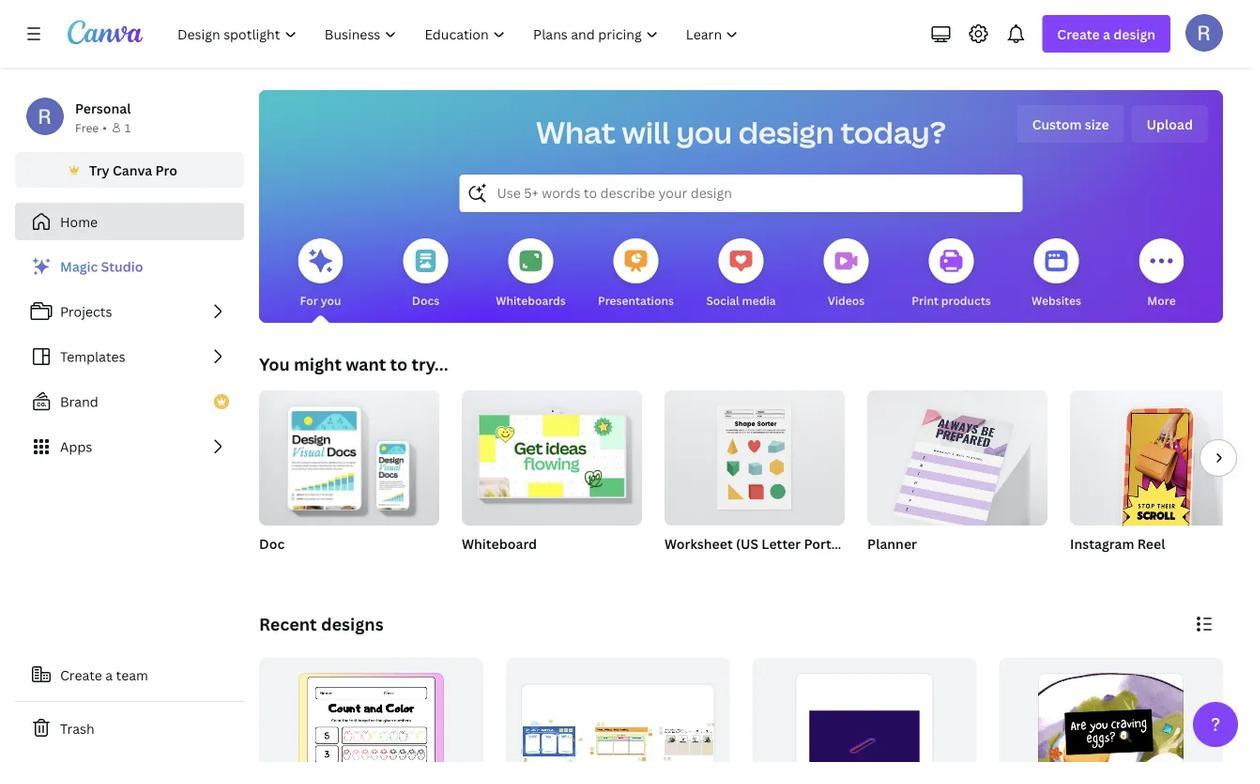 Task type: vqa. For each thing, say whether or not it's contained in the screenshot.
'a' corresponding to team
yes



Task type: locate. For each thing, give the bounding box(es) containing it.
apps
[[60, 438, 92, 456]]

create inside dropdown button
[[1057, 25, 1100, 43]]

want
[[346, 352, 386, 375]]

free
[[75, 120, 99, 135]]

0 horizontal spatial a
[[105, 666, 113, 684]]

group for instagram reel
[[1070, 383, 1250, 537]]

upload button
[[1132, 105, 1208, 143]]

apps link
[[15, 428, 244, 466]]

create for create a team
[[60, 666, 102, 684]]

top level navigation element
[[165, 15, 754, 53]]

1 group from the left
[[259, 383, 439, 526]]

magic studio
[[60, 258, 143, 276]]

1 horizontal spatial a
[[1103, 25, 1110, 43]]

worksheet
[[665, 535, 733, 552]]

group for doc
[[259, 383, 439, 526]]

create inside button
[[60, 666, 102, 684]]

for you
[[300, 292, 341, 308]]

1 vertical spatial create
[[60, 666, 102, 684]]

magic studio link
[[15, 248, 244, 285]]

worksheet (us letter portrait) group
[[665, 383, 858, 576]]

projects
[[60, 303, 112, 321]]

docs button
[[403, 225, 448, 323]]

a up size
[[1103, 25, 1110, 43]]

create a design button
[[1042, 15, 1171, 53]]

a
[[1103, 25, 1110, 43], [105, 666, 113, 684]]

canva
[[113, 161, 152, 179]]

a for team
[[105, 666, 113, 684]]

a left team
[[105, 666, 113, 684]]

a inside button
[[105, 666, 113, 684]]

planner group
[[867, 383, 1048, 576]]

whiteboard group
[[462, 383, 642, 576]]

None search field
[[460, 175, 1023, 212]]

social media
[[706, 292, 776, 308]]

1 horizontal spatial you
[[676, 112, 732, 153]]

for
[[300, 292, 318, 308]]

planner
[[867, 535, 917, 552]]

doc group
[[259, 383, 439, 576]]

Search search field
[[497, 176, 985, 211]]

might
[[294, 352, 342, 375]]

whiteboard
[[462, 535, 537, 552]]

team
[[116, 666, 148, 684]]

you right will
[[676, 112, 732, 153]]

group inside 'worksheet (us letter portrait)' group
[[665, 383, 845, 526]]

try...
[[412, 352, 448, 375]]

you right for
[[321, 292, 341, 308]]

1 vertical spatial a
[[105, 666, 113, 684]]

print products button
[[912, 225, 991, 323]]

custom size
[[1032, 115, 1109, 133]]

create up custom size
[[1057, 25, 1100, 43]]

0 vertical spatial design
[[1114, 25, 1156, 43]]

recent
[[259, 613, 317, 636]]

size
[[1085, 115, 1109, 133]]

create left team
[[60, 666, 102, 684]]

design up search "search box"
[[738, 112, 834, 153]]

trash link
[[15, 710, 244, 747]]

design left the ruby anderson icon
[[1114, 25, 1156, 43]]

3 group from the left
[[665, 383, 845, 526]]

group
[[259, 383, 439, 526], [462, 383, 642, 526], [665, 383, 845, 526], [867, 383, 1048, 534], [1070, 383, 1250, 537]]

0 horizontal spatial design
[[738, 112, 834, 153]]

group for worksheet (us letter portrait)
[[665, 383, 845, 526]]

0 horizontal spatial you
[[321, 292, 341, 308]]

1 horizontal spatial create
[[1057, 25, 1100, 43]]

design inside dropdown button
[[1114, 25, 1156, 43]]

a inside dropdown button
[[1103, 25, 1110, 43]]

1 vertical spatial you
[[321, 292, 341, 308]]

videos button
[[824, 225, 869, 323]]

0 vertical spatial a
[[1103, 25, 1110, 43]]

design
[[1114, 25, 1156, 43], [738, 112, 834, 153]]

brand link
[[15, 383, 244, 421]]

pro
[[155, 161, 177, 179]]

5 group from the left
[[1070, 383, 1250, 537]]

create
[[1057, 25, 1100, 43], [60, 666, 102, 684]]

0 horizontal spatial create
[[60, 666, 102, 684]]

presentations button
[[598, 225, 674, 323]]

templates link
[[15, 338, 244, 375]]

you
[[676, 112, 732, 153], [321, 292, 341, 308]]

instagram reel group
[[1070, 383, 1250, 576]]

presentations
[[598, 292, 674, 308]]

1 horizontal spatial design
[[1114, 25, 1156, 43]]

4 group from the left
[[867, 383, 1048, 534]]

list
[[15, 248, 244, 466]]

projects link
[[15, 293, 244, 330]]

0 vertical spatial create
[[1057, 25, 1100, 43]]

0 vertical spatial you
[[676, 112, 732, 153]]

docs
[[412, 292, 439, 308]]

websites button
[[1032, 225, 1081, 323]]



Task type: describe. For each thing, give the bounding box(es) containing it.
social media button
[[706, 225, 776, 323]]

reel
[[1137, 535, 1165, 552]]

what will you design today?
[[536, 112, 946, 153]]

list containing magic studio
[[15, 248, 244, 466]]

doc
[[259, 535, 285, 552]]

media
[[742, 292, 776, 308]]

trash
[[60, 720, 94, 737]]

whiteboards button
[[496, 225, 566, 323]]

today?
[[841, 112, 946, 153]]

custom
[[1032, 115, 1082, 133]]

home link
[[15, 203, 244, 240]]

products
[[941, 292, 991, 308]]

worksheet (us letter portrait)
[[665, 535, 858, 552]]

portrait)
[[804, 535, 858, 552]]

studio
[[101, 258, 143, 276]]

group for planner
[[867, 383, 1048, 534]]

personal
[[75, 99, 131, 117]]

you inside 'button'
[[321, 292, 341, 308]]

videos
[[828, 292, 865, 308]]

instagram reel
[[1070, 535, 1165, 552]]

you
[[259, 352, 290, 375]]

home
[[60, 213, 98, 230]]

you might want to try...
[[259, 352, 448, 375]]

upload
[[1147, 115, 1193, 133]]

templates
[[60, 348, 125, 366]]

letter
[[762, 535, 801, 552]]

try canva pro button
[[15, 152, 244, 188]]

create a team button
[[15, 656, 244, 694]]

websites
[[1032, 292, 1081, 308]]

social
[[706, 292, 739, 308]]

1 vertical spatial design
[[738, 112, 834, 153]]

print
[[912, 292, 939, 308]]

instagram
[[1070, 535, 1134, 552]]

to
[[390, 352, 408, 375]]

for you button
[[298, 225, 343, 323]]

free •
[[75, 120, 107, 135]]

create for create a design
[[1057, 25, 1100, 43]]

•
[[103, 120, 107, 135]]

more button
[[1139, 225, 1184, 323]]

recent designs
[[259, 613, 384, 636]]

try
[[89, 161, 110, 179]]

ruby anderson image
[[1186, 14, 1223, 51]]

print products
[[912, 292, 991, 308]]

what
[[536, 112, 616, 153]]

create a design
[[1057, 25, 1156, 43]]

whiteboards
[[496, 292, 566, 308]]

try canva pro
[[89, 161, 177, 179]]

1
[[125, 120, 131, 135]]

2 group from the left
[[462, 383, 642, 526]]

designs
[[321, 613, 384, 636]]

a for design
[[1103, 25, 1110, 43]]

custom size button
[[1017, 105, 1124, 143]]

magic
[[60, 258, 98, 276]]

will
[[622, 112, 670, 153]]

(us
[[736, 535, 759, 552]]

create a team
[[60, 666, 148, 684]]

more
[[1147, 292, 1176, 308]]

brand
[[60, 393, 98, 411]]



